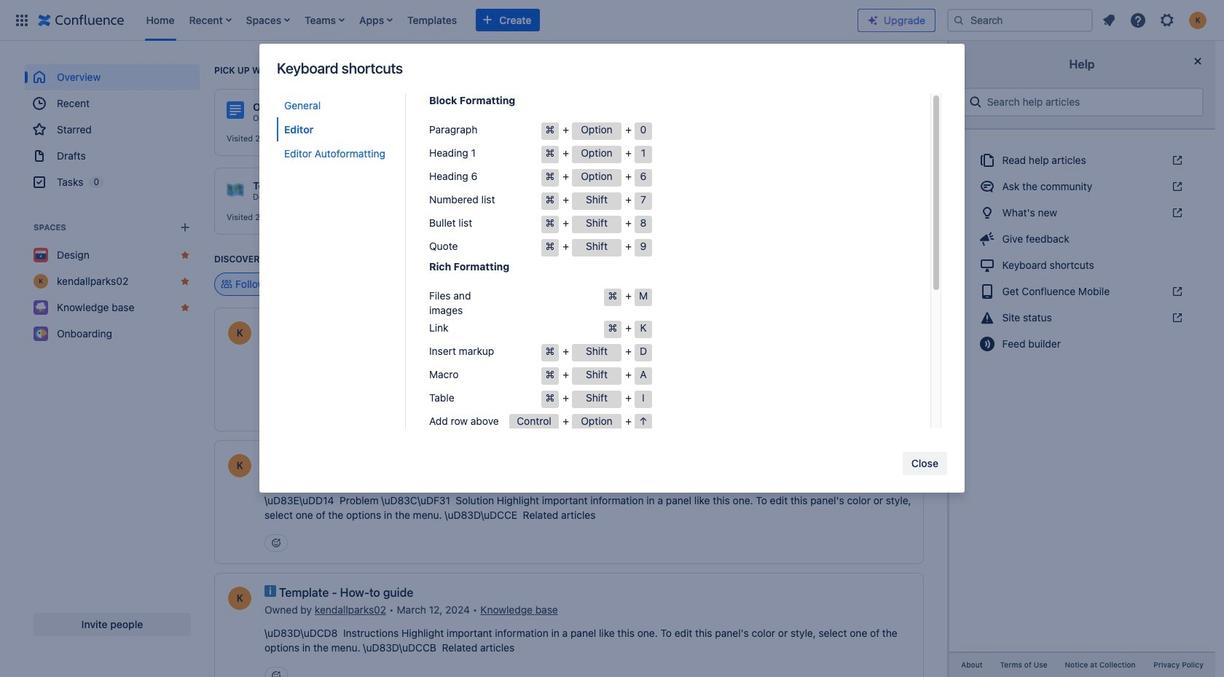 Task type: describe. For each thing, give the bounding box(es) containing it.
:map: image
[[227, 181, 244, 198]]

settings icon image
[[1159, 11, 1176, 29]]

search image
[[953, 14, 965, 26]]

:map: image
[[227, 181, 244, 198]]

shortcut icon image for lightbulb icon
[[1169, 207, 1184, 219]]

Search help articles field
[[983, 89, 1197, 115]]

premium image
[[867, 14, 879, 26]]

:notepad_spiral: image
[[467, 102, 485, 120]]

3 unstar this space image from the top
[[179, 302, 191, 313]]

:notepad_spiral: image
[[467, 102, 485, 120]]

0 horizontal spatial list
[[139, 0, 858, 40]]

2 unstar this space image from the top
[[179, 275, 191, 287]]

feedback icon image
[[979, 230, 996, 248]]

1 horizontal spatial list
[[1096, 7, 1216, 33]]

create a space image
[[176, 219, 194, 236]]

close image
[[1190, 52, 1207, 70]]

screen icon image
[[979, 257, 996, 274]]

comment icon image
[[979, 178, 996, 195]]



Task type: vqa. For each thing, say whether or not it's contained in the screenshot.
search icon on the right
yes



Task type: locate. For each thing, give the bounding box(es) containing it.
dialog
[[259, 44, 965, 659]]

1 unstar this space image from the top
[[179, 249, 191, 261]]

tab list
[[277, 93, 405, 429]]

signal icon image
[[979, 335, 996, 353]]

shortcut icon image for mobile icon
[[1169, 286, 1184, 297]]

1 horizontal spatial list item
[[300, 0, 349, 40]]

5 shortcut icon image from the top
[[1169, 312, 1184, 324]]

shortcut icon image
[[1169, 154, 1184, 166], [1169, 181, 1184, 192], [1169, 207, 1184, 219], [1169, 286, 1184, 297], [1169, 312, 1184, 324]]

list item
[[185, 0, 236, 40], [300, 0, 349, 40]]

2 shortcut icon image from the top
[[1169, 181, 1184, 192]]

1 vertical spatial unstar this space image
[[179, 275, 191, 287]]

None search field
[[947, 8, 1093, 32]]

1 shortcut icon image from the top
[[1169, 154, 1184, 166]]

mobile icon image
[[979, 283, 996, 300]]

group
[[25, 64, 200, 195]]

documents icon image
[[979, 152, 996, 169]]

shortcut icon image for documents icon
[[1169, 154, 1184, 166]]

unstar this space image
[[179, 249, 191, 261], [179, 275, 191, 287], [179, 302, 191, 313]]

1 list item from the left
[[185, 0, 236, 40]]

4 shortcut icon image from the top
[[1169, 286, 1184, 297]]

:information_source: image
[[265, 585, 276, 597], [265, 585, 276, 597]]

global element
[[9, 0, 858, 40]]

lightbulb icon image
[[979, 204, 996, 222]]

shortcut icon image for comment icon on the right
[[1169, 181, 1184, 192]]

2 vertical spatial unstar this space image
[[179, 302, 191, 313]]

banner
[[0, 0, 1224, 41]]

:athletic_shoe: image
[[467, 181, 485, 198], [467, 181, 485, 198]]

warning icon image
[[979, 309, 996, 326]]

confluence image
[[38, 11, 124, 29], [38, 11, 124, 29]]

0 vertical spatial unstar this space image
[[179, 249, 191, 261]]

0 horizontal spatial list item
[[185, 0, 236, 40]]

:face_with_monocle: image
[[265, 453, 276, 464], [265, 453, 276, 464]]

3 shortcut icon image from the top
[[1169, 207, 1184, 219]]

list
[[139, 0, 858, 40], [1096, 7, 1216, 33]]

2 list item from the left
[[300, 0, 349, 40]]

shortcut icon image for warning icon
[[1169, 312, 1184, 324]]

Search field
[[947, 8, 1093, 32]]



